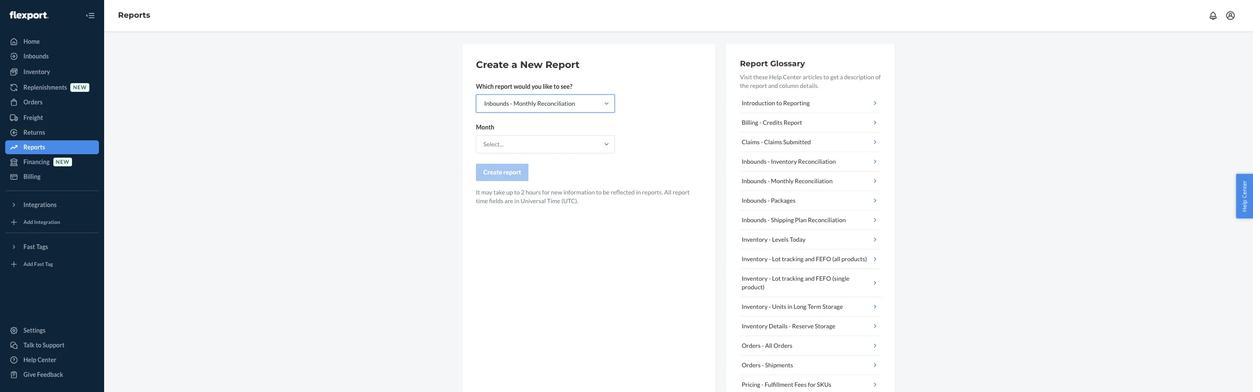 Task type: describe. For each thing, give the bounding box(es) containing it.
add integration link
[[5, 216, 99, 230]]

inventory - lot tracking and fefo (all products) button
[[740, 250, 881, 269]]

and inside visit these help center articles to get a description of the report and column details.
[[768, 82, 778, 89]]

reconciliation down claims - claims submitted button
[[798, 158, 836, 165]]

flexport logo image
[[10, 11, 49, 20]]

in inside inventory - units in long term storage button
[[788, 303, 793, 311]]

orders - all orders button
[[740, 337, 881, 356]]

create for create report
[[483, 169, 502, 176]]

month
[[476, 124, 494, 131]]

- for 'inbounds - packages' button
[[768, 197, 770, 204]]

the
[[740, 82, 749, 89]]

talk to support
[[23, 342, 65, 349]]

give feedback button
[[5, 368, 99, 382]]

information
[[564, 189, 595, 196]]

up
[[506, 189, 513, 196]]

freight
[[23, 114, 43, 122]]

fulfillment
[[765, 381, 793, 389]]

billing - credits report
[[742, 119, 802, 126]]

inventory for inventory - levels today
[[742, 236, 768, 243]]

inventory down claims - claims submitted
[[771, 158, 797, 165]]

orders - all orders
[[742, 342, 793, 350]]

1 horizontal spatial in
[[636, 189, 641, 196]]

inventory - units in long term storage
[[742, 303, 843, 311]]

shipping
[[771, 217, 794, 224]]

financing
[[23, 158, 50, 166]]

add fast tag
[[23, 261, 53, 268]]

reports.
[[642, 189, 663, 196]]

replenishments
[[23, 84, 67, 91]]

add for add integration
[[23, 219, 33, 226]]

inbounds - shipping plan reconciliation button
[[740, 211, 881, 230]]

orders - shipments
[[742, 362, 793, 369]]

0 vertical spatial reports
[[118, 10, 150, 20]]

claims - claims submitted button
[[740, 133, 881, 152]]

tracking for (single
[[782, 275, 804, 282]]

inbounds link
[[5, 49, 99, 63]]

introduction to reporting
[[742, 99, 810, 107]]

0 vertical spatial reports link
[[118, 10, 150, 20]]

help center link
[[5, 354, 99, 368]]

which report would you like to see?
[[476, 83, 572, 90]]

glossary
[[770, 59, 805, 69]]

- for the inbounds - monthly reconciliation button
[[768, 177, 770, 185]]

support
[[43, 342, 65, 349]]

it may take up to 2 hours for new information to be reflected in reports. all report time fields are in universal time (utc).
[[476, 189, 690, 205]]

to inside button
[[776, 99, 782, 107]]

fields
[[489, 197, 503, 205]]

today
[[790, 236, 806, 243]]

products)
[[842, 256, 867, 263]]

to inside visit these help center articles to get a description of the report and column details.
[[824, 73, 829, 81]]

report for create a new report
[[545, 59, 580, 71]]

inventory for inventory
[[23, 68, 50, 76]]

submitted
[[783, 138, 811, 146]]

center inside button
[[1241, 181, 1249, 198]]

inbounds - packages
[[742, 197, 796, 204]]

pricing - fulfillment fees for skus button
[[740, 376, 881, 393]]

give
[[23, 371, 36, 379]]

all inside button
[[765, 342, 772, 350]]

inventory for inventory - units in long term storage
[[742, 303, 768, 311]]

returns
[[23, 129, 45, 136]]

home link
[[5, 35, 99, 49]]

inbounds - monthly reconciliation inside button
[[742, 177, 833, 185]]

add for add fast tag
[[23, 261, 33, 268]]

billing - credits report button
[[740, 113, 881, 133]]

inventory for inventory - lot tracking and fefo (all products)
[[742, 256, 768, 263]]

take
[[494, 189, 505, 196]]

orders link
[[5, 95, 99, 109]]

talk to support button
[[5, 339, 99, 353]]

claims - claims submitted
[[742, 138, 811, 146]]

see?
[[561, 83, 572, 90]]

tag
[[45, 261, 53, 268]]

inventory - lot tracking and fefo (all products)
[[742, 256, 867, 263]]

help inside button
[[1241, 200, 1249, 212]]

- for claims - claims submitted button
[[761, 138, 763, 146]]

a inside visit these help center articles to get a description of the report and column details.
[[840, 73, 843, 81]]

settings link
[[5, 324, 99, 338]]

1 vertical spatial in
[[514, 197, 519, 205]]

and for inventory - lot tracking and fefo (single product)
[[805, 275, 815, 282]]

for inside it may take up to 2 hours for new information to be reflected in reports. all report time fields are in universal time (utc).
[[542, 189, 550, 196]]

to left 2
[[514, 189, 520, 196]]

report for billing - credits report
[[784, 119, 802, 126]]

universal
[[521, 197, 546, 205]]

fast tags button
[[5, 240, 99, 254]]

storage inside the inventory details - reserve storage button
[[815, 323, 836, 330]]

shipments
[[765, 362, 793, 369]]

(all
[[832, 256, 840, 263]]

fast inside dropdown button
[[23, 243, 35, 251]]

report inside 'button'
[[503, 169, 521, 176]]

tracking for (all
[[782, 256, 804, 263]]

0 vertical spatial monthly
[[514, 100, 536, 107]]

to inside 'button'
[[36, 342, 41, 349]]

create report
[[483, 169, 521, 176]]

new inside it may take up to 2 hours for new information to be reflected in reports. all report time fields are in universal time (utc).
[[551, 189, 562, 196]]

be
[[603, 189, 610, 196]]

settings
[[23, 327, 46, 335]]

pricing
[[742, 381, 760, 389]]

packages
[[771, 197, 796, 204]]

0 horizontal spatial a
[[512, 59, 517, 71]]

details
[[769, 323, 788, 330]]

report inside it may take up to 2 hours for new information to be reflected in reports. all report time fields are in universal time (utc).
[[673, 189, 690, 196]]

help inside visit these help center articles to get a description of the report and column details.
[[769, 73, 782, 81]]

like
[[543, 83, 553, 90]]

2 vertical spatial center
[[38, 357, 56, 364]]

inbounds for "inbounds - shipping plan reconciliation" button
[[742, 217, 767, 224]]

orders for orders - all orders
[[742, 342, 761, 350]]

- for "inbounds - shipping plan reconciliation" button
[[768, 217, 770, 224]]

term
[[808, 303, 821, 311]]

skus
[[817, 381, 831, 389]]

credits
[[763, 119, 783, 126]]

inbounds - shipping plan reconciliation
[[742, 217, 846, 224]]

- down which report would you like to see?
[[510, 100, 512, 107]]

billing for billing - credits report
[[742, 119, 758, 126]]

home
[[23, 38, 40, 45]]

articles
[[803, 73, 822, 81]]

talk
[[23, 342, 34, 349]]

- for inventory - lot tracking and fefo (all products) button on the right of page
[[769, 256, 771, 263]]

0 horizontal spatial reports
[[23, 144, 45, 151]]

report glossary
[[740, 59, 805, 69]]

inventory details - reserve storage button
[[740, 317, 881, 337]]

inbounds for "inbounds - inventory reconciliation" button
[[742, 158, 767, 165]]

inbounds down the home
[[23, 53, 49, 60]]

(utc).
[[562, 197, 578, 205]]

orders - shipments button
[[740, 356, 881, 376]]

reconciliation down like
[[537, 100, 575, 107]]

report left 'would' at the left
[[495, 83, 512, 90]]

create report button
[[476, 164, 529, 181]]

introduction
[[742, 99, 775, 107]]

inventory details - reserve storage
[[742, 323, 836, 330]]



Task type: vqa. For each thing, say whether or not it's contained in the screenshot.
L number field
no



Task type: locate. For each thing, give the bounding box(es) containing it.
monthly inside button
[[771, 177, 794, 185]]

add down fast tags
[[23, 261, 33, 268]]

0 vertical spatial in
[[636, 189, 641, 196]]

inventory inside button
[[742, 236, 768, 243]]

storage inside inventory - units in long term storage button
[[823, 303, 843, 311]]

0 vertical spatial a
[[512, 59, 517, 71]]

2 add from the top
[[23, 261, 33, 268]]

0 vertical spatial fefo
[[816, 256, 831, 263]]

orders
[[23, 99, 43, 106], [742, 342, 761, 350], [774, 342, 793, 350], [742, 362, 761, 369]]

1 vertical spatial add
[[23, 261, 33, 268]]

- for orders - all orders button
[[762, 342, 764, 350]]

0 vertical spatial fast
[[23, 243, 35, 251]]

claims down credits
[[764, 138, 782, 146]]

- inside button
[[769, 256, 771, 263]]

create inside 'button'
[[483, 169, 502, 176]]

2 claims from the left
[[764, 138, 782, 146]]

1 horizontal spatial a
[[840, 73, 843, 81]]

0 horizontal spatial for
[[542, 189, 550, 196]]

0 horizontal spatial inbounds - monthly reconciliation
[[484, 100, 575, 107]]

new
[[520, 59, 543, 71]]

- left 'packages'
[[768, 197, 770, 204]]

integrations
[[23, 201, 57, 209]]

1 vertical spatial storage
[[815, 323, 836, 330]]

inbounds down which
[[484, 100, 509, 107]]

1 horizontal spatial help center
[[1241, 181, 1249, 212]]

open account menu image
[[1225, 10, 1236, 21]]

open notifications image
[[1208, 10, 1219, 21]]

center inside visit these help center articles to get a description of the report and column details.
[[783, 73, 802, 81]]

0 horizontal spatial monthly
[[514, 100, 536, 107]]

fees
[[795, 381, 807, 389]]

create up may on the left of page
[[483, 169, 502, 176]]

integrations button
[[5, 198, 99, 212]]

- left units
[[769, 303, 771, 311]]

to right like
[[554, 83, 560, 90]]

inbounds for 'inbounds - packages' button
[[742, 197, 767, 204]]

2 horizontal spatial help
[[1241, 200, 1249, 212]]

1 vertical spatial all
[[765, 342, 772, 350]]

report down the reporting
[[784, 119, 802, 126]]

1 vertical spatial fast
[[34, 261, 44, 268]]

1 vertical spatial new
[[56, 159, 69, 166]]

1 vertical spatial tracking
[[782, 275, 804, 282]]

for
[[542, 189, 550, 196], [808, 381, 816, 389]]

new up orders link
[[73, 84, 87, 91]]

0 vertical spatial create
[[476, 59, 509, 71]]

0 vertical spatial for
[[542, 189, 550, 196]]

fefo inside inventory - lot tracking and fefo (single product)
[[816, 275, 831, 282]]

1 tracking from the top
[[782, 256, 804, 263]]

reconciliation down "inbounds - inventory reconciliation" button
[[795, 177, 833, 185]]

inventory - lot tracking and fefo (single product) button
[[740, 269, 881, 298]]

help center button
[[1236, 174, 1253, 219]]

add
[[23, 219, 33, 226], [23, 261, 33, 268]]

and
[[768, 82, 778, 89], [805, 256, 815, 263], [805, 275, 815, 282]]

- inside inventory - lot tracking and fefo (single product)
[[769, 275, 771, 282]]

to left be
[[596, 189, 602, 196]]

and inside inventory - lot tracking and fefo (single product)
[[805, 275, 815, 282]]

1 horizontal spatial inbounds - monthly reconciliation
[[742, 177, 833, 185]]

reconciliation down 'inbounds - packages' button
[[808, 217, 846, 224]]

report
[[545, 59, 580, 71], [740, 59, 768, 69], [784, 119, 802, 126]]

inventory up replenishments
[[23, 68, 50, 76]]

time
[[547, 197, 560, 205]]

inventory inside button
[[742, 256, 768, 263]]

inbounds - monthly reconciliation
[[484, 100, 575, 107], [742, 177, 833, 185]]

inbounds down inbounds - packages on the right of the page
[[742, 217, 767, 224]]

inbounds - inventory reconciliation
[[742, 158, 836, 165]]

tracking inside inventory - lot tracking and fefo (single product)
[[782, 275, 804, 282]]

0 horizontal spatial all
[[664, 189, 672, 196]]

of
[[876, 73, 881, 81]]

all right reports.
[[664, 189, 672, 196]]

report up these
[[740, 59, 768, 69]]

time
[[476, 197, 488, 205]]

inventory left levels
[[742, 236, 768, 243]]

(single
[[832, 275, 850, 282]]

1 vertical spatial inbounds - monthly reconciliation
[[742, 177, 833, 185]]

1 horizontal spatial reports link
[[118, 10, 150, 20]]

lot inside button
[[772, 256, 781, 263]]

1 vertical spatial lot
[[772, 275, 781, 282]]

orders for orders - shipments
[[742, 362, 761, 369]]

0 horizontal spatial help
[[23, 357, 36, 364]]

0 horizontal spatial in
[[514, 197, 519, 205]]

tracking down today
[[782, 256, 804, 263]]

1 horizontal spatial claims
[[764, 138, 782, 146]]

1 horizontal spatial center
[[783, 73, 802, 81]]

create for create a new report
[[476, 59, 509, 71]]

reporting
[[783, 99, 810, 107]]

inventory up product)
[[742, 275, 768, 282]]

- right details on the bottom right
[[789, 323, 791, 330]]

2 lot from the top
[[772, 275, 781, 282]]

fefo
[[816, 256, 831, 263], [816, 275, 831, 282]]

inventory - units in long term storage button
[[740, 298, 881, 317]]

a right get
[[840, 73, 843, 81]]

close navigation image
[[85, 10, 95, 21]]

- for inventory - levels today button
[[769, 236, 771, 243]]

reserve
[[792, 323, 814, 330]]

orders up freight
[[23, 99, 43, 106]]

0 vertical spatial new
[[73, 84, 87, 91]]

1 horizontal spatial reports
[[118, 10, 150, 20]]

- left the shipments
[[762, 362, 764, 369]]

hours
[[526, 189, 541, 196]]

orders up pricing
[[742, 362, 761, 369]]

0 vertical spatial lot
[[772, 256, 781, 263]]

billing down financing
[[23, 173, 41, 181]]

report up up
[[503, 169, 521, 176]]

in right are
[[514, 197, 519, 205]]

report
[[750, 82, 767, 89], [495, 83, 512, 90], [503, 169, 521, 176], [673, 189, 690, 196]]

fast left tags on the left bottom
[[23, 243, 35, 251]]

0 horizontal spatial claims
[[742, 138, 760, 146]]

inventory - levels today button
[[740, 230, 881, 250]]

orders up the shipments
[[774, 342, 793, 350]]

tracking inside button
[[782, 256, 804, 263]]

lot down inventory - levels today
[[772, 256, 781, 263]]

monthly down which report would you like to see?
[[514, 100, 536, 107]]

- up inbounds - packages on the right of the page
[[768, 177, 770, 185]]

0 horizontal spatial billing
[[23, 173, 41, 181]]

1 vertical spatial a
[[840, 73, 843, 81]]

1 vertical spatial create
[[483, 169, 502, 176]]

in left reports.
[[636, 189, 641, 196]]

fast left tag
[[34, 261, 44, 268]]

plan
[[795, 217, 807, 224]]

levels
[[772, 236, 789, 243]]

returns link
[[5, 126, 99, 140]]

- up inventory - units in long term storage
[[769, 275, 771, 282]]

lot for inventory - lot tracking and fefo (single product)
[[772, 275, 781, 282]]

report inside visit these help center articles to get a description of the report and column details.
[[750, 82, 767, 89]]

report inside button
[[784, 119, 802, 126]]

monthly up 'packages'
[[771, 177, 794, 185]]

2 vertical spatial new
[[551, 189, 562, 196]]

report right reports.
[[673, 189, 690, 196]]

give feedback
[[23, 371, 63, 379]]

inventory link
[[5, 65, 99, 79]]

help center
[[1241, 181, 1249, 212], [23, 357, 56, 364]]

0 vertical spatial and
[[768, 82, 778, 89]]

fast tags
[[23, 243, 48, 251]]

new for financing
[[56, 159, 69, 166]]

column
[[779, 82, 799, 89]]

add left integration
[[23, 219, 33, 226]]

are
[[505, 197, 513, 205]]

billing down introduction
[[742, 119, 758, 126]]

add fast tag link
[[5, 258, 99, 272]]

lot up units
[[772, 275, 781, 282]]

1 horizontal spatial report
[[740, 59, 768, 69]]

2 horizontal spatial report
[[784, 119, 802, 126]]

inventory inside inventory - lot tracking and fefo (single product)
[[742, 275, 768, 282]]

orders for orders
[[23, 99, 43, 106]]

tracking down inventory - lot tracking and fefo (all products)
[[782, 275, 804, 282]]

- for pricing - fulfillment fees for skus button
[[762, 381, 764, 389]]

lot
[[772, 256, 781, 263], [772, 275, 781, 282]]

0 vertical spatial add
[[23, 219, 33, 226]]

2 fefo from the top
[[816, 275, 831, 282]]

storage right term
[[823, 303, 843, 311]]

storage right reserve
[[815, 323, 836, 330]]

for right fees
[[808, 381, 816, 389]]

a left new at the top of the page
[[512, 59, 517, 71]]

visit these help center articles to get a description of the report and column details.
[[740, 73, 881, 89]]

add integration
[[23, 219, 60, 226]]

billing for billing
[[23, 173, 41, 181]]

would
[[514, 83, 530, 90]]

2 vertical spatial help
[[23, 357, 36, 364]]

2 horizontal spatial center
[[1241, 181, 1249, 198]]

- for "inbounds - inventory reconciliation" button
[[768, 158, 770, 165]]

claims
[[742, 138, 760, 146], [764, 138, 782, 146]]

fefo left (single
[[816, 275, 831, 282]]

0 vertical spatial inbounds - monthly reconciliation
[[484, 100, 575, 107]]

tags
[[36, 243, 48, 251]]

which
[[476, 83, 494, 90]]

fefo inside button
[[816, 256, 831, 263]]

to left get
[[824, 73, 829, 81]]

for inside button
[[808, 381, 816, 389]]

inventory
[[23, 68, 50, 76], [771, 158, 797, 165], [742, 236, 768, 243], [742, 256, 768, 263], [742, 275, 768, 282], [742, 303, 768, 311], [742, 323, 768, 330]]

you
[[532, 83, 542, 90]]

inbounds down claims - claims submitted
[[742, 158, 767, 165]]

freight link
[[5, 111, 99, 125]]

0 vertical spatial center
[[783, 73, 802, 81]]

in left long
[[788, 303, 793, 311]]

2 horizontal spatial in
[[788, 303, 793, 311]]

1 vertical spatial and
[[805, 256, 815, 263]]

billing inside button
[[742, 119, 758, 126]]

1 vertical spatial center
[[1241, 181, 1249, 198]]

0 vertical spatial storage
[[823, 303, 843, 311]]

inbounds - monthly reconciliation down inbounds - inventory reconciliation
[[742, 177, 833, 185]]

1 fefo from the top
[[816, 256, 831, 263]]

1 vertical spatial billing
[[23, 173, 41, 181]]

- for billing - credits report button
[[760, 119, 762, 126]]

- for inventory - lot tracking and fefo (single product) button
[[769, 275, 771, 282]]

2
[[521, 189, 525, 196]]

product)
[[742, 284, 765, 291]]

0 vertical spatial help
[[769, 73, 782, 81]]

fast
[[23, 243, 35, 251], [34, 261, 44, 268]]

it
[[476, 189, 480, 196]]

and for inventory - lot tracking and fefo (all products)
[[805, 256, 815, 263]]

1 horizontal spatial monthly
[[771, 177, 794, 185]]

inbounds
[[23, 53, 49, 60], [484, 100, 509, 107], [742, 158, 767, 165], [742, 177, 767, 185], [742, 197, 767, 204], [742, 217, 767, 224]]

get
[[830, 73, 839, 81]]

fefo for (all
[[816, 256, 831, 263]]

new up "time"
[[551, 189, 562, 196]]

1 vertical spatial for
[[808, 381, 816, 389]]

new for replenishments
[[73, 84, 87, 91]]

1 horizontal spatial help
[[769, 73, 782, 81]]

claims down billing - credits report
[[742, 138, 760, 146]]

introduction to reporting button
[[740, 94, 881, 113]]

center
[[783, 73, 802, 81], [1241, 181, 1249, 198], [38, 357, 56, 364]]

lot inside inventory - lot tracking and fefo (single product)
[[772, 275, 781, 282]]

inbounds - monthly reconciliation down which report would you like to see?
[[484, 100, 575, 107]]

to right talk
[[36, 342, 41, 349]]

reflected
[[611, 189, 635, 196]]

reports link
[[118, 10, 150, 20], [5, 141, 99, 154]]

inventory for inventory details - reserve storage
[[742, 323, 768, 330]]

- down claims - claims submitted
[[768, 158, 770, 165]]

inbounds up inbounds - packages on the right of the page
[[742, 177, 767, 185]]

inventory up the orders - all orders
[[742, 323, 768, 330]]

0 vertical spatial help center
[[1241, 181, 1249, 212]]

1 horizontal spatial billing
[[742, 119, 758, 126]]

1 horizontal spatial new
[[73, 84, 87, 91]]

1 vertical spatial monthly
[[771, 177, 794, 185]]

1 horizontal spatial all
[[765, 342, 772, 350]]

- for the orders - shipments button
[[762, 362, 764, 369]]

0 horizontal spatial reports link
[[5, 141, 99, 154]]

tracking
[[782, 256, 804, 263], [782, 275, 804, 282]]

visit
[[740, 73, 752, 81]]

1 add from the top
[[23, 219, 33, 226]]

1 vertical spatial help
[[1241, 200, 1249, 212]]

a
[[512, 59, 517, 71], [840, 73, 843, 81]]

- for inventory - units in long term storage button
[[769, 303, 771, 311]]

and left column
[[768, 82, 778, 89]]

all
[[664, 189, 672, 196], [765, 342, 772, 350]]

inventory down inventory - levels today
[[742, 256, 768, 263]]

- left credits
[[760, 119, 762, 126]]

new up billing link in the left top of the page
[[56, 159, 69, 166]]

inbounds left 'packages'
[[742, 197, 767, 204]]

1 claims from the left
[[742, 138, 760, 146]]

report up see? on the top left of the page
[[545, 59, 580, 71]]

inventory for inventory - lot tracking and fefo (single product)
[[742, 275, 768, 282]]

0 horizontal spatial help center
[[23, 357, 56, 364]]

2 horizontal spatial new
[[551, 189, 562, 196]]

2 vertical spatial and
[[805, 275, 815, 282]]

all up orders - shipments
[[765, 342, 772, 350]]

orders inside button
[[742, 362, 761, 369]]

0 horizontal spatial center
[[38, 357, 56, 364]]

create a new report
[[476, 59, 580, 71]]

1 lot from the top
[[772, 256, 781, 263]]

report down these
[[750, 82, 767, 89]]

2 vertical spatial in
[[788, 303, 793, 311]]

inventory - levels today
[[742, 236, 806, 243]]

- down billing - credits report
[[761, 138, 763, 146]]

and down inventory - lot tracking and fefo (all products) button on the right of page
[[805, 275, 815, 282]]

2 tracking from the top
[[782, 275, 804, 282]]

monthly
[[514, 100, 536, 107], [771, 177, 794, 185]]

- left levels
[[769, 236, 771, 243]]

and down inventory - levels today button
[[805, 256, 815, 263]]

create up which
[[476, 59, 509, 71]]

0 vertical spatial all
[[664, 189, 672, 196]]

1 horizontal spatial for
[[808, 381, 816, 389]]

- left shipping
[[768, 217, 770, 224]]

inventory down product)
[[742, 303, 768, 311]]

integration
[[34, 219, 60, 226]]

lot for inventory - lot tracking and fefo (all products)
[[772, 256, 781, 263]]

-
[[510, 100, 512, 107], [760, 119, 762, 126], [761, 138, 763, 146], [768, 158, 770, 165], [768, 177, 770, 185], [768, 197, 770, 204], [768, 217, 770, 224], [769, 236, 771, 243], [769, 256, 771, 263], [769, 275, 771, 282], [769, 303, 771, 311], [789, 323, 791, 330], [762, 342, 764, 350], [762, 362, 764, 369], [762, 381, 764, 389]]

1 vertical spatial fefo
[[816, 275, 831, 282]]

1 vertical spatial reports link
[[5, 141, 99, 154]]

fefo for (single
[[816, 275, 831, 282]]

- right pricing
[[762, 381, 764, 389]]

units
[[772, 303, 786, 311]]

0 vertical spatial tracking
[[782, 256, 804, 263]]

all inside it may take up to 2 hours for new information to be reflected in reports. all report time fields are in universal time (utc).
[[664, 189, 672, 196]]

0 horizontal spatial report
[[545, 59, 580, 71]]

and inside button
[[805, 256, 815, 263]]

0 horizontal spatial new
[[56, 159, 69, 166]]

billing
[[742, 119, 758, 126], [23, 173, 41, 181]]

0 vertical spatial billing
[[742, 119, 758, 126]]

to left the reporting
[[776, 99, 782, 107]]

fefo left (all
[[816, 256, 831, 263]]

1 vertical spatial help center
[[23, 357, 56, 364]]

feedback
[[37, 371, 63, 379]]

for up "time"
[[542, 189, 550, 196]]

description
[[844, 73, 874, 81]]

inbounds for the inbounds - monthly reconciliation button
[[742, 177, 767, 185]]

help center inside button
[[1241, 181, 1249, 212]]

1 vertical spatial reports
[[23, 144, 45, 151]]

may
[[481, 189, 492, 196]]

- down inventory - levels today
[[769, 256, 771, 263]]

reports
[[118, 10, 150, 20], [23, 144, 45, 151]]

orders up orders - shipments
[[742, 342, 761, 350]]

- up orders - shipments
[[762, 342, 764, 350]]



